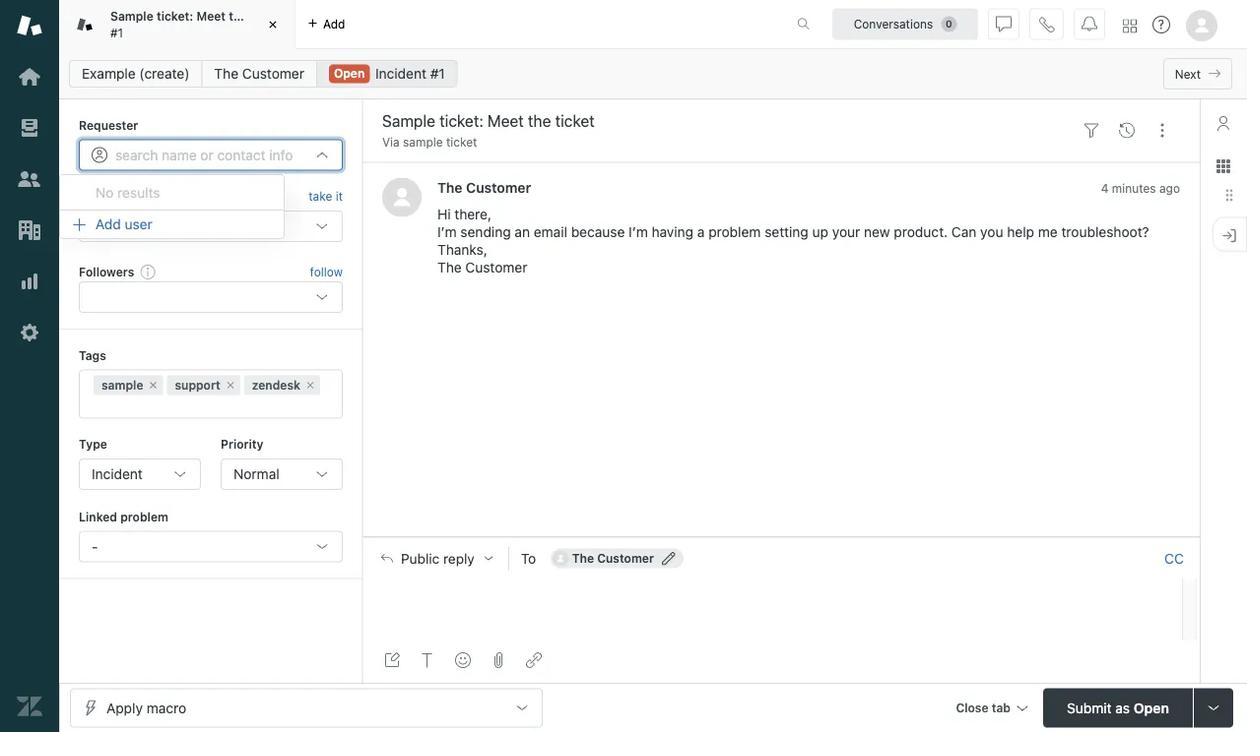 Task type: vqa. For each thing, say whether or not it's contained in the screenshot.
'take it' button
yes



Task type: describe. For each thing, give the bounding box(es) containing it.
format text image
[[420, 653, 435, 669]]

customer context image
[[1216, 115, 1231, 131]]

sample ticket: meet the ticket #1
[[110, 9, 284, 39]]

remove image for support
[[224, 380, 236, 392]]

notifications image
[[1082, 16, 1097, 32]]

avatar image
[[382, 178, 422, 217]]

take it
[[309, 190, 343, 203]]

secondary element
[[59, 54, 1247, 94]]

customer inside secondary element
[[242, 66, 304, 82]]

add user option
[[59, 210, 285, 239]]

Subject field
[[378, 109, 1070, 133]]

add
[[96, 216, 121, 232]]

organizations image
[[17, 218, 42, 243]]

your
[[832, 224, 860, 240]]

1 i'm from the left
[[437, 224, 457, 240]]

the right customer@example.com icon
[[572, 552, 594, 566]]

zendesk image
[[17, 694, 42, 720]]

add
[[323, 17, 345, 31]]

conversations button
[[832, 8, 978, 40]]

apply macro
[[106, 700, 186, 717]]

get started image
[[17, 64, 42, 90]]

info on adding followers image
[[140, 264, 156, 280]]

ticket actions image
[[1155, 123, 1170, 139]]

meet
[[196, 9, 226, 23]]

reply
[[443, 551, 475, 567]]

zendesk products image
[[1123, 19, 1137, 33]]

take
[[309, 190, 332, 203]]

sample
[[110, 9, 153, 23]]

having
[[652, 224, 694, 240]]

customer inside "hi there, i'm sending an email because i'm having a problem setting up your new product. can you help me troubleshoot? thanks, the customer"
[[465, 259, 527, 276]]

conversations
[[854, 17, 933, 31]]

apply
[[106, 700, 143, 717]]

linked problem
[[79, 510, 168, 524]]

email
[[534, 224, 567, 240]]

macro
[[146, 700, 186, 717]]

open inside secondary element
[[334, 66, 365, 80]]

normal
[[233, 466, 279, 483]]

it
[[336, 190, 343, 203]]

incident button
[[79, 459, 201, 491]]

because
[[571, 224, 625, 240]]

insert emojis image
[[455, 653, 471, 669]]

close
[[956, 702, 989, 716]]

add user
[[96, 216, 152, 232]]

edit user image
[[662, 552, 676, 566]]

Requester field
[[115, 146, 306, 164]]

close image
[[263, 15, 283, 34]]

button displays agent's chat status as invisible. image
[[996, 16, 1012, 32]]

normal button
[[221, 459, 343, 491]]

followers
[[79, 265, 134, 279]]

take it button
[[309, 187, 343, 207]]

1 horizontal spatial ticket
[[446, 135, 477, 149]]

reporting image
[[17, 269, 42, 295]]

zendesk support image
[[17, 13, 42, 38]]

cc button
[[1164, 550, 1184, 568]]

1 vertical spatial open
[[1134, 700, 1169, 717]]

zendesk
[[252, 379, 300, 393]]

next button
[[1163, 58, 1232, 90]]

2 horizontal spatial the customer
[[572, 552, 654, 566]]

4 minutes ago
[[1101, 181, 1180, 195]]

ticket inside sample ticket: meet the ticket #1
[[251, 9, 284, 23]]

public reply
[[401, 551, 475, 567]]

assignee* element
[[79, 211, 343, 242]]

4
[[1101, 181, 1109, 195]]

the customer link inside secondary element
[[201, 60, 317, 88]]

linked
[[79, 510, 117, 524]]

-
[[92, 539, 98, 555]]

no
[[96, 185, 114, 201]]

admin image
[[17, 320, 42, 346]]

hide composer image
[[773, 530, 789, 545]]

help
[[1007, 224, 1034, 240]]

#1 inside sample ticket: meet the ticket #1
[[110, 26, 123, 39]]

customers image
[[17, 166, 42, 192]]

support
[[175, 379, 220, 393]]

ticket:
[[157, 9, 193, 23]]

add button
[[296, 0, 357, 48]]

to
[[521, 551, 536, 567]]

follow
[[310, 265, 343, 279]]

can
[[952, 224, 977, 240]]

customer up there, on the left
[[466, 179, 531, 195]]

the customer inside secondary element
[[214, 66, 304, 82]]

remove image for zendesk
[[304, 380, 316, 392]]

#1 inside secondary element
[[430, 66, 445, 82]]

an
[[515, 224, 530, 240]]

as
[[1115, 700, 1130, 717]]



Task type: locate. For each thing, give the bounding box(es) containing it.
results
[[117, 185, 160, 201]]

remove image right support
[[224, 380, 236, 392]]

0 horizontal spatial problem
[[120, 510, 168, 524]]

sending
[[460, 224, 511, 240]]

requester list box
[[59, 174, 285, 239]]

open right as
[[1134, 700, 1169, 717]]

linked problem element
[[79, 531, 343, 563]]

#1
[[110, 26, 123, 39], [430, 66, 445, 82]]

customer
[[242, 66, 304, 82], [466, 179, 531, 195], [465, 259, 527, 276], [597, 552, 654, 566]]

problem inside "hi there, i'm sending an email because i'm having a problem setting up your new product. can you help me troubleshoot? thanks, the customer"
[[708, 224, 761, 240]]

1 horizontal spatial the customer link
[[437, 179, 531, 195]]

me
[[1038, 224, 1058, 240]]

hi
[[437, 206, 451, 223]]

1 horizontal spatial remove image
[[304, 380, 316, 392]]

2 i'm from the left
[[629, 224, 648, 240]]

events image
[[1119, 123, 1135, 139]]

problem
[[708, 224, 761, 240], [120, 510, 168, 524]]

the customer
[[214, 66, 304, 82], [437, 179, 531, 195], [572, 552, 654, 566]]

the down sample ticket: meet the ticket #1
[[214, 66, 238, 82]]

via sample ticket
[[382, 135, 477, 149]]

1 horizontal spatial open
[[1134, 700, 1169, 717]]

1 vertical spatial the customer link
[[437, 179, 531, 195]]

incident inside secondary element
[[375, 66, 426, 82]]

incident down type
[[92, 466, 143, 483]]

incident #1
[[375, 66, 445, 82]]

tab
[[992, 702, 1011, 716]]

new
[[864, 224, 890, 240]]

#1 down sample
[[110, 26, 123, 39]]

customer down close image
[[242, 66, 304, 82]]

the customer link down close image
[[201, 60, 317, 88]]

remove image
[[224, 380, 236, 392], [304, 380, 316, 392]]

followers element
[[79, 282, 343, 313]]

0 horizontal spatial the customer
[[214, 66, 304, 82]]

incident
[[375, 66, 426, 82], [92, 466, 143, 483]]

close tab
[[956, 702, 1011, 716]]

sample left remove image
[[101, 379, 143, 393]]

#1 down tabs tab list
[[430, 66, 445, 82]]

i'm down hi
[[437, 224, 457, 240]]

public
[[401, 551, 440, 567]]

draft mode image
[[384, 653, 400, 669]]

customer down sending
[[465, 259, 527, 276]]

the customer link up there, on the left
[[437, 179, 531, 195]]

1 vertical spatial ticket
[[446, 135, 477, 149]]

tags
[[79, 349, 106, 363]]

the customer up there, on the left
[[437, 179, 531, 195]]

the customer down close image
[[214, 66, 304, 82]]

0 horizontal spatial incident
[[92, 466, 143, 483]]

setting
[[765, 224, 809, 240]]

ticket right the
[[251, 9, 284, 23]]

problem right a
[[708, 224, 761, 240]]

0 horizontal spatial i'm
[[437, 224, 457, 240]]

1 horizontal spatial problem
[[708, 224, 761, 240]]

2 vertical spatial the customer
[[572, 552, 654, 566]]

0 vertical spatial open
[[334, 66, 365, 80]]

open
[[334, 66, 365, 80], [1134, 700, 1169, 717]]

0 vertical spatial sample
[[403, 135, 443, 149]]

0 horizontal spatial #1
[[110, 26, 123, 39]]

example (create) button
[[69, 60, 202, 88]]

the up hi
[[437, 179, 463, 195]]

open down add
[[334, 66, 365, 80]]

problem down incident popup button
[[120, 510, 168, 524]]

1 vertical spatial problem
[[120, 510, 168, 524]]

type
[[79, 438, 107, 452]]

get help image
[[1153, 16, 1170, 33]]

incident for incident
[[92, 466, 143, 483]]

0 vertical spatial incident
[[375, 66, 426, 82]]

no results
[[96, 185, 160, 201]]

main element
[[0, 0, 59, 733]]

1 horizontal spatial sample
[[403, 135, 443, 149]]

1 remove image from the left
[[224, 380, 236, 392]]

1 horizontal spatial #1
[[430, 66, 445, 82]]

you
[[980, 224, 1003, 240]]

requester
[[79, 118, 138, 132]]

submit
[[1067, 700, 1112, 717]]

ago
[[1159, 181, 1180, 195]]

requester element
[[79, 139, 343, 171]]

1 vertical spatial the customer
[[437, 179, 531, 195]]

tabs tab list
[[59, 0, 776, 49]]

tab
[[59, 0, 296, 49]]

i'm left having
[[629, 224, 648, 240]]

example (create)
[[82, 66, 190, 82]]

the customer link
[[201, 60, 317, 88], [437, 179, 531, 195]]

the inside the customer link
[[214, 66, 238, 82]]

assignee*
[[79, 190, 138, 203]]

views image
[[17, 115, 42, 141]]

0 horizontal spatial the customer link
[[201, 60, 317, 88]]

0 horizontal spatial ticket
[[251, 9, 284, 23]]

1 vertical spatial sample
[[101, 379, 143, 393]]

the
[[214, 66, 238, 82], [437, 179, 463, 195], [437, 259, 462, 276], [572, 552, 594, 566]]

remove image right zendesk
[[304, 380, 316, 392]]

close tab button
[[947, 689, 1035, 731]]

incident down tabs tab list
[[375, 66, 426, 82]]

filter image
[[1084, 123, 1099, 139]]

the down the thanks,
[[437, 259, 462, 276]]

next
[[1175, 67, 1201, 81]]

cc
[[1164, 551, 1184, 567]]

customer left 'edit user' icon
[[597, 552, 654, 566]]

a
[[697, 224, 705, 240]]

the customer right customer@example.com icon
[[572, 552, 654, 566]]

public reply button
[[363, 539, 508, 580]]

remove image
[[147, 380, 159, 392]]

apps image
[[1216, 159, 1231, 174]]

i'm
[[437, 224, 457, 240], [629, 224, 648, 240]]

sample
[[403, 135, 443, 149], [101, 379, 143, 393]]

thanks,
[[437, 242, 487, 258]]

add link (cmd k) image
[[526, 653, 542, 669]]

0 vertical spatial problem
[[708, 224, 761, 240]]

0 horizontal spatial remove image
[[224, 380, 236, 392]]

example
[[82, 66, 136, 82]]

1 vertical spatial incident
[[92, 466, 143, 483]]

customer@example.com image
[[552, 551, 568, 567]]

there,
[[454, 206, 492, 223]]

up
[[812, 224, 828, 240]]

1 horizontal spatial incident
[[375, 66, 426, 82]]

via
[[382, 135, 400, 149]]

minutes
[[1112, 181, 1156, 195]]

incident inside incident popup button
[[92, 466, 143, 483]]

1 horizontal spatial i'm
[[629, 224, 648, 240]]

sample right via
[[403, 135, 443, 149]]

incident for incident #1
[[375, 66, 426, 82]]

user
[[125, 216, 152, 232]]

hi there, i'm sending an email because i'm having a problem setting up your new product. can you help me troubleshoot? thanks, the customer
[[437, 206, 1149, 276]]

tab containing sample ticket: meet the ticket
[[59, 0, 296, 49]]

add attachment image
[[491, 653, 506, 669]]

4 minutes ago text field
[[1101, 181, 1180, 195]]

priority
[[221, 438, 263, 452]]

0 vertical spatial the customer link
[[201, 60, 317, 88]]

0 vertical spatial #1
[[110, 26, 123, 39]]

displays possible ticket submission types image
[[1206, 701, 1221, 717]]

0 vertical spatial the customer
[[214, 66, 304, 82]]

ticket
[[251, 9, 284, 23], [446, 135, 477, 149]]

troubleshoot?
[[1061, 224, 1149, 240]]

submit as open
[[1067, 700, 1169, 717]]

follow button
[[310, 263, 343, 281]]

1 vertical spatial #1
[[430, 66, 445, 82]]

the
[[229, 9, 248, 23]]

0 vertical spatial ticket
[[251, 9, 284, 23]]

product.
[[894, 224, 948, 240]]

0 horizontal spatial sample
[[101, 379, 143, 393]]

(create)
[[139, 66, 190, 82]]

the inside "hi there, i'm sending an email because i'm having a problem setting up your new product. can you help me troubleshoot? thanks, the customer"
[[437, 259, 462, 276]]

ticket right via
[[446, 135, 477, 149]]

0 horizontal spatial open
[[334, 66, 365, 80]]

2 remove image from the left
[[304, 380, 316, 392]]

1 horizontal spatial the customer
[[437, 179, 531, 195]]



